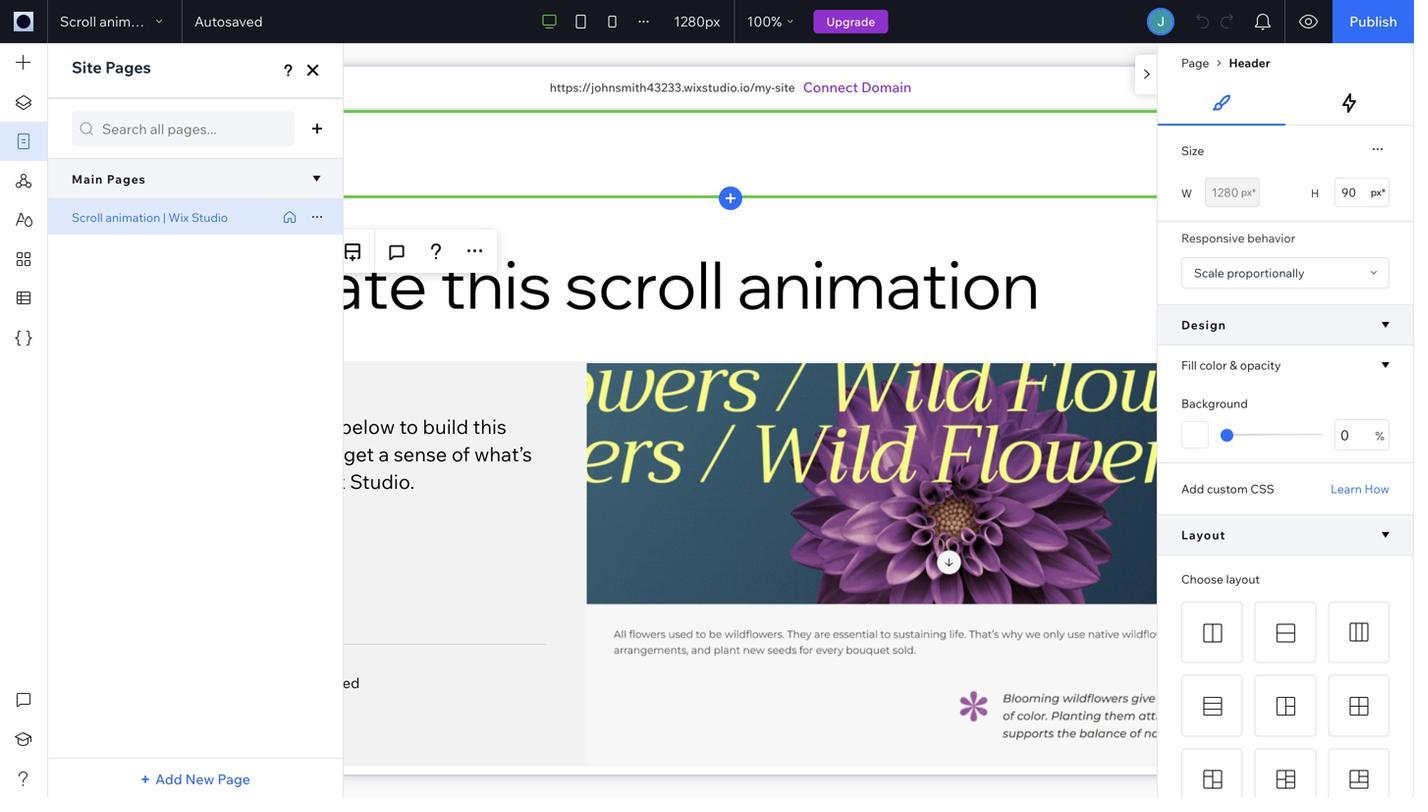Task type: vqa. For each thing, say whether or not it's contained in the screenshot.
the left Settings
no



Task type: locate. For each thing, give the bounding box(es) containing it.
0 vertical spatial pages
[[105, 57, 151, 77]]

behavior
[[1248, 231, 1296, 246]]

px* right h on the top
[[1371, 186, 1386, 198]]

page inside button
[[218, 771, 250, 788]]

color
[[1200, 358, 1227, 373]]

add left 'new'
[[155, 771, 182, 788]]

2 px* from the left
[[1371, 186, 1386, 198]]

page left header
[[1182, 55, 1210, 70]]

add left custom
[[1182, 482, 1205, 497]]

0 horizontal spatial add
[[155, 771, 182, 788]]

main pages
[[72, 172, 146, 186]]

1 vertical spatial page
[[218, 771, 250, 788]]

0 horizontal spatial page
[[218, 771, 250, 788]]

100 %
[[747, 13, 782, 30]]

page
[[1182, 55, 1210, 70], [218, 771, 250, 788]]

0 horizontal spatial px*
[[1241, 186, 1256, 198]]

1280
[[674, 13, 705, 30]]

page right 'new'
[[218, 771, 250, 788]]

1 horizontal spatial add
[[1182, 482, 1205, 497]]

scroll animation | wix studio
[[72, 210, 228, 225]]

opacity
[[1240, 358, 1281, 373]]

None text field
[[1205, 178, 1260, 207]]

custom
[[1207, 482, 1248, 497]]

https://johnsmith43233.wixstudio.io/my-site connect domain
[[550, 79, 912, 96]]

pages up animation
[[107, 172, 146, 186]]

add new page
[[155, 771, 250, 788]]

px*
[[1241, 186, 1256, 198], [1371, 186, 1386, 198]]

add for add new page
[[155, 771, 182, 788]]

proportionally
[[1227, 266, 1305, 280]]

design
[[1182, 318, 1227, 332]]

site pages
[[72, 57, 151, 77]]

layout
[[1182, 528, 1226, 543]]

learn
[[1331, 482, 1362, 497]]

1 vertical spatial pages
[[107, 172, 146, 186]]

w
[[1182, 187, 1193, 200]]

add inside add new page button
[[155, 771, 182, 788]]

1 px* from the left
[[1241, 186, 1256, 198]]

None text field
[[1335, 178, 1390, 207], [1335, 419, 1390, 451], [1335, 178, 1390, 207], [1335, 419, 1390, 451]]

size
[[1182, 143, 1205, 158]]

pages right site
[[105, 57, 151, 77]]

|
[[163, 210, 166, 225]]

pages
[[105, 57, 151, 77], [107, 172, 146, 186]]

add
[[1182, 482, 1205, 497], [155, 771, 182, 788]]

how
[[1365, 482, 1390, 497]]

0 vertical spatial page
[[1182, 55, 1210, 70]]

1 vertical spatial add
[[155, 771, 182, 788]]

&
[[1230, 358, 1238, 373]]

100
[[747, 13, 771, 30]]

new
[[185, 771, 215, 788]]

css
[[1251, 482, 1275, 497]]

scale
[[1194, 266, 1225, 280]]

autosaved
[[194, 13, 263, 30]]

learn how
[[1331, 482, 1390, 497]]

px* up responsive behavior
[[1241, 186, 1256, 198]]

wix
[[168, 210, 189, 225]]

fill
[[1182, 358, 1197, 373]]

0 vertical spatial add
[[1182, 482, 1205, 497]]

connect domain button
[[803, 78, 912, 97]]

1 horizontal spatial px*
[[1371, 186, 1386, 198]]



Task type: describe. For each thing, give the bounding box(es) containing it.
background
[[1182, 396, 1248, 411]]

publish
[[1350, 13, 1398, 30]]

add for add custom css
[[1182, 482, 1205, 497]]

https://johnsmith43233.wixstudio.io/my-
[[550, 80, 775, 95]]

responsive
[[1182, 231, 1245, 246]]

learn how link
[[1331, 481, 1390, 497]]

choose
[[1182, 572, 1224, 587]]

1 horizontal spatial page
[[1182, 55, 1210, 70]]

scroll
[[72, 210, 103, 225]]

px* for w
[[1241, 186, 1256, 198]]

site
[[775, 80, 795, 95]]

publish button
[[1333, 0, 1414, 43]]

1280 px
[[674, 13, 720, 30]]

studio
[[192, 210, 228, 225]]

%
[[771, 13, 782, 30]]

responsive behavior
[[1182, 231, 1296, 246]]

header
[[1229, 55, 1271, 70]]

choose layout
[[1182, 572, 1260, 587]]

add new page button
[[140, 764, 251, 796]]

layout
[[1226, 572, 1260, 587]]

px* for h
[[1371, 186, 1386, 198]]

pages for site pages
[[105, 57, 151, 77]]

Search all pages... text field
[[72, 111, 295, 146]]

pages for main pages
[[107, 172, 146, 186]]

add custom css
[[1182, 482, 1275, 497]]

animation
[[106, 210, 160, 225]]

domain
[[862, 79, 912, 96]]

fill color & opacity
[[1182, 358, 1281, 373]]

main
[[72, 172, 103, 186]]

h
[[1311, 187, 1319, 200]]

connect
[[803, 79, 859, 96]]

avatar image
[[1149, 10, 1173, 33]]

site
[[72, 57, 102, 77]]

px
[[705, 13, 720, 30]]

scale proportionally
[[1194, 266, 1305, 280]]



